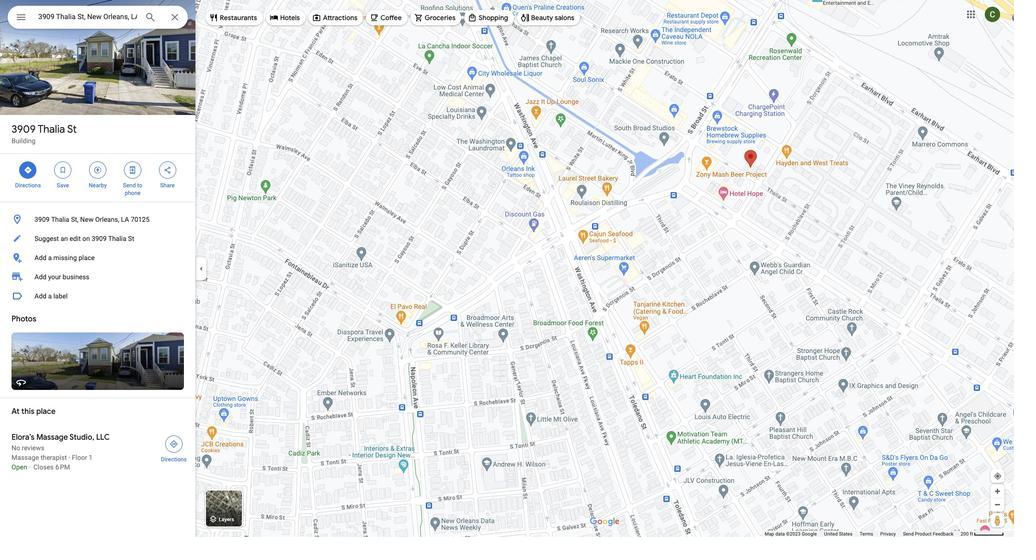 Task type: locate. For each thing, give the bounding box(es) containing it.
place inside button
[[79, 254, 95, 262]]

an
[[61, 235, 68, 243]]

1 vertical spatial 3909
[[35, 216, 50, 223]]

data
[[776, 531, 785, 537]]

2 vertical spatial thalia
[[108, 235, 126, 243]]

st
[[67, 123, 77, 136], [128, 235, 134, 243]]

edit
[[70, 235, 81, 243]]

suggest
[[35, 235, 59, 243]]

0 vertical spatial 3909
[[12, 123, 36, 136]]

shopping button
[[464, 6, 514, 29]]

2 add from the top
[[35, 273, 46, 281]]

3909 right on
[[92, 235, 107, 243]]

add inside add a label button
[[35, 292, 46, 300]]

0 vertical spatial st
[[67, 123, 77, 136]]

send inside button
[[903, 531, 914, 537]]

send
[[123, 182, 136, 189], [903, 531, 914, 537]]

st inside 3909 thalia st building
[[67, 123, 77, 136]]

add for add a label
[[35, 292, 46, 300]]

1 horizontal spatial send
[[903, 531, 914, 537]]

directions
[[15, 182, 41, 189], [161, 456, 187, 463]]

google account: christina overa  
(christinaovera9@gmail.com) image
[[985, 7, 1001, 22]]

collapse side panel image
[[196, 263, 207, 274]]

6 pm
[[55, 463, 70, 471]]

3909 thalia st building
[[12, 123, 77, 145]]

1 a from the top
[[48, 254, 52, 262]]

add a label
[[35, 292, 68, 300]]

send left 'product'
[[903, 531, 914, 537]]

0 vertical spatial add
[[35, 254, 46, 262]]

send to phone
[[123, 182, 142, 196]]

orleans,
[[95, 216, 119, 223]]

your
[[48, 273, 61, 281]]

2 vertical spatial add
[[35, 292, 46, 300]]

thalia left st,
[[51, 216, 69, 223]]

massage
[[36, 433, 68, 442], [12, 454, 39, 462]]

add a missing place button
[[0, 248, 196, 267]]

thalia for st,
[[51, 216, 69, 223]]

st up 
[[67, 123, 77, 136]]

3909 up suggest
[[35, 216, 50, 223]]

add down suggest
[[35, 254, 46, 262]]


[[59, 165, 67, 175]]

add left your
[[35, 273, 46, 281]]

1 vertical spatial send
[[903, 531, 914, 537]]

add inside add your business "link"
[[35, 273, 46, 281]]

2 vertical spatial 3909
[[92, 235, 107, 243]]

2 a from the top
[[48, 292, 52, 300]]

elora's
[[12, 433, 35, 442]]

groceries button
[[410, 6, 462, 29]]

groceries
[[425, 13, 456, 22]]

1 vertical spatial a
[[48, 292, 52, 300]]

3909 for st
[[12, 123, 36, 136]]

st down la
[[128, 235, 134, 243]]

0 vertical spatial thalia
[[38, 123, 65, 136]]

thalia
[[38, 123, 65, 136], [51, 216, 69, 223], [108, 235, 126, 243]]

1 add from the top
[[35, 254, 46, 262]]

1 vertical spatial add
[[35, 273, 46, 281]]

thalia down la
[[108, 235, 126, 243]]

0 horizontal spatial st
[[67, 123, 77, 136]]

beauty
[[531, 13, 553, 22]]

layers
[[219, 517, 234, 523]]

1 vertical spatial st
[[128, 235, 134, 243]]

0 vertical spatial directions
[[15, 182, 41, 189]]

1 horizontal spatial st
[[128, 235, 134, 243]]

0 vertical spatial a
[[48, 254, 52, 262]]

missing
[[53, 254, 77, 262]]

la
[[121, 216, 129, 223]]

building
[[12, 137, 36, 145]]

3909 inside 3909 thalia st building
[[12, 123, 36, 136]]

add for add a missing place
[[35, 254, 46, 262]]

directions down the 'directions' image
[[161, 456, 187, 463]]

st inside button
[[128, 235, 134, 243]]

0 vertical spatial place
[[79, 254, 95, 262]]

directions down the 
[[15, 182, 41, 189]]

a for label
[[48, 292, 52, 300]]

nearby
[[89, 182, 107, 189]]

0 horizontal spatial place
[[36, 407, 56, 416]]

3 add from the top
[[35, 292, 46, 300]]

1 horizontal spatial place
[[79, 254, 95, 262]]

None field
[[38, 11, 137, 23]]

add inside add a missing place button
[[35, 254, 46, 262]]

1 vertical spatial place
[[36, 407, 56, 416]]

massage up ⋅
[[12, 454, 39, 462]]

attractions
[[323, 13, 358, 22]]

1
[[89, 454, 93, 462]]

0 horizontal spatial send
[[123, 182, 136, 189]]

closes
[[33, 463, 54, 471]]

at
[[12, 407, 20, 416]]

massage up therapist at bottom left
[[36, 433, 68, 442]]

states
[[839, 531, 853, 537]]

place
[[79, 254, 95, 262], [36, 407, 56, 416]]

a left the label
[[48, 292, 52, 300]]

a left "missing" at the left top of the page
[[48, 254, 52, 262]]

thalia up 
[[38, 123, 65, 136]]

send up phone
[[123, 182, 136, 189]]

place right this
[[36, 407, 56, 416]]

add left the label
[[35, 292, 46, 300]]

200
[[961, 531, 969, 537]]

0 vertical spatial massage
[[36, 433, 68, 442]]

show street view coverage image
[[991, 513, 1005, 528]]

coffee
[[381, 13, 402, 22]]

0 vertical spatial send
[[123, 182, 136, 189]]

1 vertical spatial directions
[[161, 456, 187, 463]]

united states
[[824, 531, 853, 537]]

thalia inside 3909 thalia st building
[[38, 123, 65, 136]]

add
[[35, 254, 46, 262], [35, 273, 46, 281], [35, 292, 46, 300]]

send inside send to phone
[[123, 182, 136, 189]]

1 horizontal spatial directions
[[161, 456, 187, 463]]

directions image
[[170, 440, 178, 449]]

footer containing map data ©2023 google
[[765, 531, 961, 537]]

no
[[12, 444, 20, 452]]

1 vertical spatial thalia
[[51, 216, 69, 223]]


[[93, 165, 102, 175]]

3909 up building at left
[[12, 123, 36, 136]]

st,
[[71, 216, 79, 223]]

footer
[[765, 531, 961, 537]]

business
[[63, 273, 89, 281]]

70125
[[131, 216, 150, 223]]

llc
[[96, 433, 110, 442]]

google maps element
[[0, 0, 1015, 537]]

3909
[[12, 123, 36, 136], [35, 216, 50, 223], [92, 235, 107, 243]]

a
[[48, 254, 52, 262], [48, 292, 52, 300]]

place down on
[[79, 254, 95, 262]]

 search field
[[8, 6, 188, 31]]

0 horizontal spatial directions
[[15, 182, 41, 189]]

privacy button
[[881, 531, 896, 537]]

add a missing place
[[35, 254, 95, 262]]

thalia for st
[[38, 123, 65, 136]]

1 vertical spatial massage
[[12, 454, 39, 462]]

send for send to phone
[[123, 182, 136, 189]]



Task type: vqa. For each thing, say whether or not it's contained in the screenshot.
the LA
yes



Task type: describe. For each thing, give the bounding box(es) containing it.
3909 Thalia St, New Orleans, LA 70125 field
[[8, 6, 188, 29]]

map data ©2023 google
[[765, 531, 817, 537]]

therapist
[[41, 454, 67, 462]]

shopping
[[479, 13, 508, 22]]


[[163, 165, 172, 175]]

©2023
[[786, 531, 801, 537]]

google
[[802, 531, 817, 537]]

attractions button
[[309, 6, 363, 29]]

send product feedback
[[903, 531, 954, 537]]

3909 for st,
[[35, 216, 50, 223]]

add your business link
[[0, 267, 196, 287]]

200 ft
[[961, 531, 974, 537]]

from your device image
[[994, 472, 1003, 481]]

united
[[824, 531, 838, 537]]

3909 thalia st, new orleans, la 70125
[[35, 216, 150, 223]]

directions inside button
[[161, 456, 187, 463]]

·
[[68, 454, 70, 462]]

beauty salons button
[[517, 6, 580, 29]]

restaurants
[[220, 13, 257, 22]]

a for missing
[[48, 254, 52, 262]]

at this place
[[12, 407, 56, 416]]

suggest an edit on 3909 thalia st
[[35, 235, 134, 243]]

coffee button
[[366, 6, 408, 29]]

footer inside 'google maps' 'element'
[[765, 531, 961, 537]]

to
[[137, 182, 142, 189]]

none field inside 3909 thalia st, new orleans, la 70125 field
[[38, 11, 137, 23]]

hotels button
[[266, 6, 306, 29]]

terms button
[[860, 531, 874, 537]]

beauty salons
[[531, 13, 575, 22]]

map
[[765, 531, 775, 537]]

privacy
[[881, 531, 896, 537]]

save
[[57, 182, 69, 189]]

3909 thalia st, new orleans, la 70125 button
[[0, 210, 196, 229]]

new
[[80, 216, 94, 223]]

feedback
[[933, 531, 954, 537]]

⋅
[[29, 463, 32, 471]]

reviews
[[22, 444, 44, 452]]

phone
[[125, 190, 141, 196]]

ft
[[970, 531, 974, 537]]


[[128, 165, 137, 175]]

share
[[160, 182, 175, 189]]

zoom in image
[[994, 488, 1002, 495]]

elora's massage studio, llc no reviews massage therapist · floor 1 open ⋅ closes 6 pm
[[12, 433, 110, 471]]

photos
[[12, 314, 36, 324]]

restaurants button
[[206, 6, 263, 29]]


[[15, 11, 27, 24]]

floor
[[72, 454, 87, 462]]

add your business
[[35, 273, 89, 281]]

salons
[[555, 13, 575, 22]]

zoom out image
[[994, 501, 1002, 508]]

3909 thalia st main content
[[0, 0, 196, 537]]

studio,
[[69, 433, 94, 442]]

send product feedback button
[[903, 531, 954, 537]]

send for send product feedback
[[903, 531, 914, 537]]

label
[[53, 292, 68, 300]]

on
[[82, 235, 90, 243]]

terms
[[860, 531, 874, 537]]

add a label button
[[0, 287, 196, 306]]

hotels
[[280, 13, 300, 22]]

200 ft button
[[961, 531, 1005, 537]]


[[24, 165, 32, 175]]

product
[[915, 531, 932, 537]]

add for add your business
[[35, 273, 46, 281]]

united states button
[[824, 531, 853, 537]]

directions inside actions for 3909 thalia st region
[[15, 182, 41, 189]]

suggest an edit on 3909 thalia st button
[[0, 229, 196, 248]]

actions for 3909 thalia st region
[[0, 154, 196, 202]]

 button
[[8, 6, 35, 31]]

this
[[21, 407, 35, 416]]

directions button
[[155, 433, 193, 463]]

open
[[12, 463, 27, 471]]



